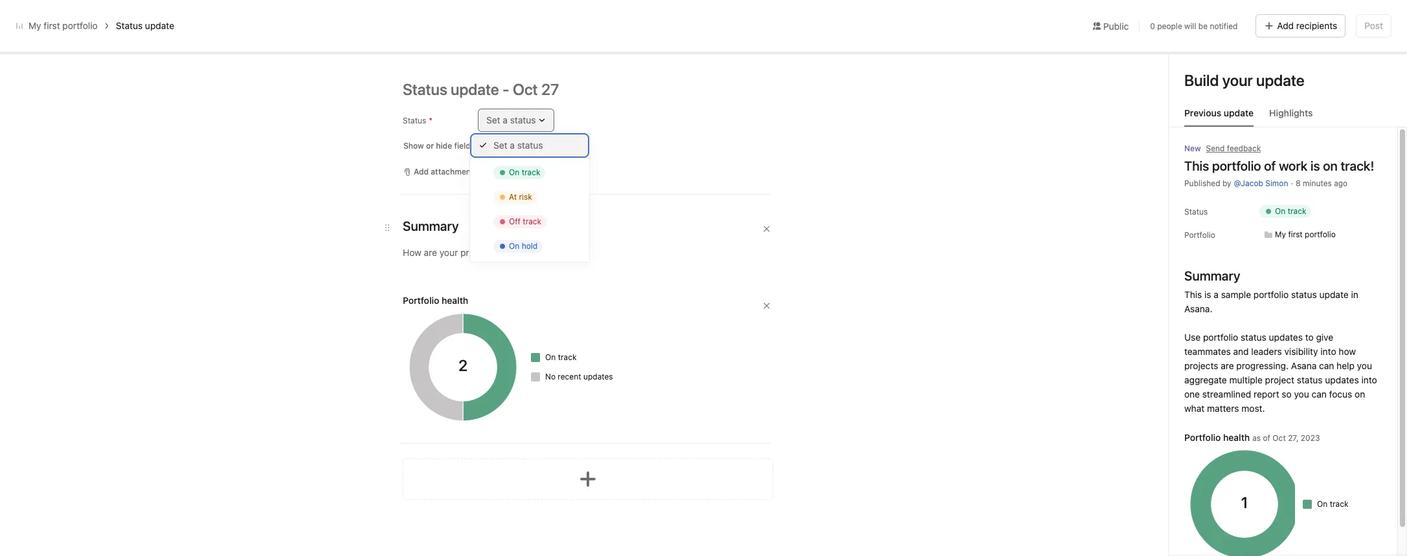 Task type: describe. For each thing, give the bounding box(es) containing it.
1 vertical spatial my first portfolio
[[1275, 230, 1336, 240]]

hide
[[436, 141, 452, 151]]

asana. for status
[[670, 415, 698, 426]]

project for status
[[728, 458, 757, 469]]

published
[[1185, 179, 1221, 188]]

or
[[426, 141, 434, 151]]

public
[[1103, 20, 1129, 31]]

focus for status
[[638, 472, 661, 483]]

visibility for status
[[745, 444, 779, 455]]

streamlined for portfolio
[[1202, 389, 1251, 400]]

what's in my trial?
[[1217, 10, 1285, 20]]

status left *
[[403, 116, 426, 126]]

portfolio inside this is a sample portfolio status update in asana.
[[1254, 289, 1289, 300]]

add billing info
[[1304, 10, 1359, 20]]

1 vertical spatial first
[[1288, 230, 1303, 240]]

on hold
[[509, 242, 538, 251]]

previous
[[1185, 108, 1222, 119]]

teammates for portfolio
[[1185, 346, 1231, 357]]

home
[[34, 44, 58, 55]]

use for portfolio
[[1185, 332, 1201, 343]]

simon
[[1266, 179, 1288, 188]]

most. for portfolio
[[1242, 403, 1265, 414]]

this inside 'new send feedback this portfolio of work is on track! published by @jacob simon · 8 minutes ago'
[[1185, 159, 1209, 174]]

status down published
[[1185, 207, 1208, 217]]

1 project on track
[[488, 170, 554, 202]]

0 vertical spatial portfolio health
[[403, 295, 468, 306]]

workload
[[370, 78, 410, 89]]

to for portfolio
[[1305, 332, 1314, 343]]

multiple for portfolio
[[1230, 375, 1263, 386]]

27,
[[1288, 434, 1299, 444]]

add attachment button
[[398, 163, 480, 181]]

report for status
[[563, 472, 588, 483]]

js
[[499, 339, 508, 348]]

send
[[1206, 144, 1225, 153]]

track inside 1 project on track
[[533, 191, 554, 202]]

messages
[[426, 78, 469, 89]]

at
[[682, 191, 690, 202]]

1 vertical spatial portfolio
[[1185, 231, 1215, 240]]

oct
[[1273, 434, 1286, 444]]

on inside 1 project on track
[[520, 191, 530, 202]]

add for add billing info
[[1304, 10, 1319, 20]]

work inside 'new send feedback this portfolio of work is on track! published by @jacob simon · 8 minutes ago'
[[1279, 159, 1308, 174]]

use for status
[[493, 444, 510, 455]]

attachment
[[431, 167, 474, 177]]

set a status menu
[[470, 133, 589, 262]]

recipients
[[1296, 20, 1338, 31]]

minutes
[[1303, 179, 1332, 188]]

2023
[[1301, 434, 1320, 444]]

add attachment
[[414, 167, 474, 177]]

aggregate for status
[[647, 458, 690, 469]]

1 horizontal spatial portfolio health
[[493, 501, 559, 512]]

on track inside set a status menu
[[509, 168, 540, 177]]

0 horizontal spatial work
[[588, 306, 617, 321]]

project
[[488, 191, 517, 202]]

visibility for portfolio
[[1285, 346, 1318, 357]]

summary for portfolio
[[1185, 269, 1240, 284]]

trial?
[[1267, 10, 1285, 20]]

portfolio inside 'new send feedback this portfolio of work is on track! published by @jacob simon · 8 minutes ago'
[[1212, 159, 1261, 174]]

be
[[1199, 21, 1208, 31]]

no recent updates
[[545, 372, 613, 382]]

1
[[488, 170, 495, 188]]

post button
[[1356, 14, 1392, 38]]

notified
[[1210, 21, 1238, 31]]

off track
[[509, 217, 541, 227]]

post
[[1365, 20, 1383, 31]]

summary for status
[[493, 394, 549, 409]]

leaders for portfolio
[[1251, 346, 1282, 357]]

will
[[1185, 21, 1196, 31]]

on track!
[[1323, 159, 1374, 174]]

Section title text field
[[403, 218, 459, 236]]

what for portfolio
[[1185, 403, 1205, 414]]

of for this portfolio of work is on track!
[[573, 306, 585, 321]]

set a status button
[[478, 109, 555, 132]]

previous update
[[1185, 108, 1254, 119]]

most. for status
[[734, 472, 757, 483]]

by
[[1223, 179, 1232, 188]]

0 vertical spatial first
[[44, 20, 60, 31]]

no
[[545, 372, 556, 382]]

fields
[[454, 141, 475, 151]]

matters for status
[[699, 472, 732, 483]]

send feedback link
[[1206, 143, 1261, 155]]

so for status
[[591, 472, 601, 483]]

what for status
[[677, 472, 697, 483]]

0 vertical spatial my
[[28, 20, 41, 31]]

what's
[[1217, 10, 1243, 20]]

·
[[1291, 179, 1293, 188]]

new send feedback this portfolio of work is on track! published by @jacob simon · 8 minutes ago
[[1185, 144, 1374, 188]]

project for portfolio
[[1265, 375, 1295, 386]]

this inside this is a sample portfolio status update in asana.
[[1185, 289, 1202, 300]]

people
[[1157, 21, 1182, 31]]

off
[[509, 217, 521, 227]]

set a status radio item
[[470, 133, 589, 158]]

0 people will be notified
[[1150, 21, 1238, 31]]

add recipients button
[[1256, 14, 1346, 38]]

add recipients
[[1277, 20, 1338, 31]]

how for portfolio
[[1339, 346, 1356, 357]]

help for status
[[609, 458, 627, 469]]

ago
[[1334, 179, 1348, 188]]

this portfolio of work is on track!
[[493, 306, 683, 321]]

in inside button
[[1245, 10, 1252, 20]]

sample for portfolio
[[1221, 289, 1251, 300]]

one for status
[[493, 472, 509, 483]]

this portfolio is on track
[[477, 119, 642, 137]]

in for portfolio
[[1351, 289, 1359, 300]]

at risk
[[509, 192, 532, 202]]

of for portfolio health as of oct 27, 2023
[[1263, 434, 1271, 444]]

hold
[[522, 242, 538, 251]]

home link
[[8, 40, 148, 60]]

8
[[1296, 179, 1301, 188]]

status *
[[403, 116, 433, 126]]

in for status
[[660, 415, 668, 426]]

latest status
[[477, 251, 540, 263]]

0 vertical spatial my first portfolio link
[[28, 20, 98, 31]]



Task type: vqa. For each thing, say whether or not it's contained in the screenshot.
Set a status Menu at the left
yes



Task type: locate. For each thing, give the bounding box(es) containing it.
this is a sample portfolio status update in asana. for status
[[493, 415, 698, 426]]

streamlined left add report section icon
[[511, 472, 560, 483]]

0 vertical spatial this is a sample portfolio status update in asana.
[[1185, 289, 1361, 315]]

my up 'home'
[[28, 20, 41, 31]]

@jacob
[[1234, 179, 1263, 188]]

visibility
[[1285, 346, 1318, 357], [745, 444, 779, 455]]

0 vertical spatial most.
[[1242, 403, 1265, 414]]

add for add recipients
[[1277, 20, 1294, 31]]

projects
[[1185, 361, 1218, 372], [819, 444, 853, 455]]

1 horizontal spatial streamlined
[[1202, 389, 1251, 400]]

tab list
[[1169, 106, 1407, 128]]

0 horizontal spatial give
[[625, 444, 643, 455]]

set a status
[[486, 115, 536, 126], [493, 140, 543, 151]]

this is a sample portfolio status update in asana. for portfolio
[[1185, 289, 1361, 315]]

1 horizontal spatial first
[[1288, 230, 1303, 240]]

a inside popup button
[[503, 115, 508, 126]]

2 vertical spatial in
[[660, 415, 668, 426]]

0 horizontal spatial portfolio health
[[403, 295, 468, 306]]

1 horizontal spatial my
[[1275, 230, 1286, 240]]

left
[[1192, 15, 1204, 25]]

so for portfolio
[[1282, 389, 1292, 400]]

0 vertical spatial of
[[1264, 159, 1276, 174]]

sample for status
[[530, 415, 560, 426]]

new
[[1185, 144, 1201, 153]]

first up 'home'
[[44, 20, 60, 31]]

0 vertical spatial teammates
[[1185, 346, 1231, 357]]

status up home link
[[116, 20, 143, 31]]

highlights
[[1269, 108, 1313, 119]]

how for status
[[799, 444, 817, 455]]

status down js
[[493, 372, 517, 381]]

help for portfolio
[[1337, 361, 1355, 372]]

0 horizontal spatial help
[[609, 458, 627, 469]]

0 horizontal spatial my first portfolio link
[[28, 20, 98, 31]]

remove section image
[[763, 225, 771, 233]]

1 horizontal spatial summary
[[1185, 269, 1240, 284]]

2 vertical spatial portfolio health
[[493, 501, 559, 512]]

0 horizontal spatial and
[[694, 444, 709, 455]]

add inside add attachment "dropdown button"
[[414, 167, 429, 177]]

1 vertical spatial leaders
[[712, 444, 743, 455]]

set a status inside radio item
[[493, 140, 543, 151]]

can
[[1319, 361, 1334, 372], [1312, 389, 1327, 400], [592, 458, 607, 469], [621, 472, 636, 483]]

is
[[571, 119, 583, 137], [1311, 159, 1320, 174], [1205, 289, 1211, 300], [620, 306, 629, 321], [514, 415, 520, 426]]

streamlined up portfolio health as of oct 27, 2023 on the right bottom of page
[[1202, 389, 1251, 400]]

tab list containing previous update
[[1169, 106, 1407, 128]]

1 horizontal spatial to
[[1305, 332, 1314, 343]]

0 vertical spatial set
[[486, 115, 500, 126]]

focus
[[1329, 389, 1352, 400], [638, 472, 661, 483]]

status inside popup button
[[510, 115, 536, 126]]

this portfolio of work is on track! link
[[493, 306, 683, 321]]

1 horizontal spatial focus
[[1329, 389, 1352, 400]]

as
[[1253, 434, 1261, 444]]

give
[[1316, 332, 1334, 343], [625, 444, 643, 455]]

progressing. for status
[[509, 458, 561, 469]]

0 horizontal spatial risk
[[519, 192, 532, 202]]

1 vertical spatial set a status
[[493, 140, 543, 151]]

build your update
[[1185, 71, 1305, 89]]

streamlined for status
[[511, 472, 560, 483]]

0 horizontal spatial to
[[614, 444, 623, 455]]

0 vertical spatial projects
[[1185, 361, 1218, 372]]

show or hide fields button
[[398, 137, 491, 155]]

of
[[1264, 159, 1276, 174], [573, 306, 585, 321], [1263, 434, 1271, 444]]

0 vertical spatial asana
[[1291, 361, 1317, 372]]

recent
[[558, 372, 581, 382]]

progressing. for portfolio
[[1237, 361, 1289, 372]]

workload link
[[370, 78, 410, 96]]

0 horizontal spatial use
[[493, 444, 510, 455]]

risk
[[692, 191, 707, 202], [519, 192, 532, 202]]

0 vertical spatial visibility
[[1285, 346, 1318, 357]]

days
[[1173, 15, 1190, 25]]

0 vertical spatial use
[[1185, 332, 1201, 343]]

first
[[44, 20, 60, 31], [1288, 230, 1303, 240]]

into
[[1321, 346, 1336, 357], [1362, 375, 1377, 386], [781, 444, 797, 455], [824, 458, 840, 469]]

asana for status
[[564, 458, 589, 469]]

0 vertical spatial one
[[1185, 389, 1200, 400]]

aggregate for portfolio
[[1185, 375, 1227, 386]]

30 days left
[[1161, 15, 1204, 25]]

multiple for status
[[692, 458, 726, 469]]

work up "·"
[[1279, 159, 1308, 174]]

status
[[510, 115, 536, 126], [517, 140, 543, 151], [1291, 289, 1317, 300], [1241, 332, 1267, 343], [1297, 375, 1323, 386], [600, 415, 626, 426], [550, 444, 576, 455], [760, 458, 786, 469]]

0 horizontal spatial projects
[[819, 444, 853, 455]]

1 horizontal spatial multiple
[[1230, 375, 1263, 386]]

projects for portfolio
[[1185, 361, 1218, 372]]

projects at risk
[[645, 191, 707, 202]]

of right 'as'
[[1263, 434, 1271, 444]]

@jacob simon link
[[1234, 179, 1288, 188]]

status inside radio item
[[517, 140, 543, 151]]

of inside 'new send feedback this portfolio of work is on track! published by @jacob simon · 8 minutes ago'
[[1264, 159, 1276, 174]]

1 horizontal spatial risk
[[692, 191, 707, 202]]

of up no recent updates
[[573, 306, 585, 321]]

give for portfolio
[[1316, 332, 1334, 343]]

update inside this is a sample portfolio status update in asana.
[[1320, 289, 1349, 300]]

0 vertical spatial project
[[1265, 375, 1295, 386]]

1 vertical spatial portfolio health
[[1185, 433, 1250, 444]]

1 vertical spatial my
[[1275, 230, 1286, 240]]

my first portfolio link down 8
[[1260, 229, 1341, 242]]

0 horizontal spatial multiple
[[692, 458, 726, 469]]

list box
[[551, 5, 862, 26]]

portfolio health as of oct 27, 2023
[[1185, 433, 1320, 444]]

1 vertical spatial project
[[728, 458, 757, 469]]

1 vertical spatial give
[[625, 444, 643, 455]]

my
[[28, 20, 41, 31], [1275, 230, 1286, 240]]

0 horizontal spatial my
[[28, 20, 41, 31]]

leaders for status
[[712, 444, 743, 455]]

is inside 'new send feedback this portfolio of work is on track! published by @jacob simon · 8 minutes ago'
[[1311, 159, 1320, 174]]

update
[[145, 20, 174, 31], [1224, 108, 1254, 119], [1320, 289, 1349, 300], [629, 415, 658, 426]]

status inside this is a sample portfolio status update in asana.
[[1291, 289, 1317, 300]]

0
[[1150, 21, 1155, 31]]

a inside radio item
[[510, 140, 515, 151]]

0 vertical spatial sample
[[1221, 289, 1251, 300]]

set
[[486, 115, 500, 126], [493, 140, 507, 151]]

0 vertical spatial set a status
[[486, 115, 536, 126]]

0 horizontal spatial use portfolio status updates to give teammates and leaders visibility into how projects are progressing. asana can help you aggregate multiple project status updates into one streamlined report so you can focus on what matters most.
[[493, 444, 856, 483]]

portfolio
[[62, 20, 98, 31], [1212, 159, 1261, 174], [1305, 230, 1336, 240], [1254, 289, 1289, 300], [521, 306, 570, 321], [1203, 332, 1238, 343], [563, 415, 598, 426], [512, 444, 547, 455]]

this is a sample portfolio status update in asana.
[[1185, 289, 1361, 315], [493, 415, 698, 426]]

2 horizontal spatial add
[[1304, 10, 1319, 20]]

1 vertical spatial are
[[493, 458, 507, 469]]

set a status down set a status popup button
[[493, 140, 543, 151]]

1 vertical spatial what
[[677, 472, 697, 483]]

0 horizontal spatial one
[[493, 472, 509, 483]]

my first portfolio down 8
[[1275, 230, 1336, 240]]

projects
[[645, 191, 679, 202]]

1 horizontal spatial report
[[1254, 389, 1279, 400]]

1 horizontal spatial most.
[[1242, 403, 1265, 414]]

are for portfolio
[[1221, 361, 1234, 372]]

set up the set a status radio item
[[486, 115, 500, 126]]

on track
[[509, 168, 540, 177], [1275, 207, 1307, 216], [545, 353, 577, 363], [584, 371, 616, 381], [1317, 500, 1349, 510]]

1 vertical spatial in
[[1351, 289, 1359, 300]]

progressing.
[[1237, 361, 1289, 372], [509, 458, 561, 469]]

use portfolio status updates to give teammates and leaders visibility into how projects are progressing. asana can help you aggregate multiple project status updates into one streamlined report so you can focus on what matters most. for status
[[493, 444, 856, 483]]

in inside this is a sample portfolio status update in asana.
[[1351, 289, 1359, 300]]

0 horizontal spatial how
[[799, 444, 817, 455]]

and
[[1233, 346, 1249, 357], [694, 444, 709, 455]]

Title of update text field
[[403, 75, 791, 104]]

0 vertical spatial so
[[1282, 389, 1292, 400]]

1 vertical spatial how
[[799, 444, 817, 455]]

one for portfolio
[[1185, 389, 1200, 400]]

what
[[1185, 403, 1205, 414], [677, 472, 697, 483]]

sample inside this is a sample portfolio status update in asana.
[[1221, 289, 1251, 300]]

on
[[586, 119, 603, 137], [520, 191, 530, 202], [632, 306, 647, 321], [1355, 389, 1365, 400], [664, 472, 674, 483]]

0 horizontal spatial focus
[[638, 472, 661, 483]]

0 horizontal spatial aggregate
[[647, 458, 690, 469]]

1 vertical spatial asana.
[[670, 415, 698, 426]]

to for status
[[614, 444, 623, 455]]

0 vertical spatial asana.
[[1185, 304, 1213, 315]]

multiple
[[1230, 375, 1263, 386], [692, 458, 726, 469]]

teammates for status
[[645, 444, 691, 455]]

1 horizontal spatial add
[[1277, 20, 1294, 31]]

1 vertical spatial help
[[609, 458, 627, 469]]

0 vertical spatial help
[[1337, 361, 1355, 372]]

0 vertical spatial give
[[1316, 332, 1334, 343]]

of up the simon at the right top of page
[[1264, 159, 1276, 174]]

portfolio down published
[[1185, 231, 1215, 240]]

set down set a status popup button
[[493, 140, 507, 151]]

focus for portfolio
[[1329, 389, 1352, 400]]

track!
[[650, 306, 683, 321]]

0 vertical spatial to
[[1305, 332, 1314, 343]]

at
[[509, 192, 517, 202]]

add for add attachment
[[414, 167, 429, 177]]

remove chart image
[[763, 302, 771, 310]]

1 vertical spatial my first portfolio link
[[1260, 229, 1341, 242]]

add billing info button
[[1298, 6, 1365, 25]]

*
[[429, 116, 433, 126]]

set a status up the set a status radio item
[[486, 115, 536, 126]]

1 vertical spatial use
[[493, 444, 510, 455]]

2 horizontal spatial portfolio health
[[1185, 433, 1250, 444]]

0 horizontal spatial asana.
[[670, 415, 698, 426]]

2 horizontal spatial in
[[1351, 289, 1359, 300]]

portfolio up 1 project on track
[[510, 119, 568, 137]]

and for status
[[694, 444, 709, 455]]

give for status
[[625, 444, 643, 455]]

0 horizontal spatial portfolio
[[510, 119, 568, 137]]

0 horizontal spatial leaders
[[712, 444, 743, 455]]

1 horizontal spatial what
[[1185, 403, 1205, 414]]

info
[[1345, 10, 1359, 20]]

my first portfolio link up home link
[[28, 20, 98, 31]]

my
[[1254, 10, 1265, 20]]

0 horizontal spatial so
[[591, 472, 601, 483]]

and for portfolio
[[1233, 346, 1249, 357]]

report for portfolio
[[1254, 389, 1279, 400]]

0 horizontal spatial project
[[728, 458, 757, 469]]

1 vertical spatial streamlined
[[511, 472, 560, 483]]

1 vertical spatial matters
[[699, 472, 732, 483]]

0 horizontal spatial first
[[44, 20, 60, 31]]

feedback
[[1227, 144, 1261, 153]]

0 vertical spatial progressing.
[[1237, 361, 1289, 372]]

my first portfolio up home link
[[28, 20, 98, 31]]

work
[[1279, 159, 1308, 174], [588, 306, 617, 321]]

1 horizontal spatial work
[[1279, 159, 1308, 174]]

30
[[1161, 15, 1170, 25]]

1 horizontal spatial help
[[1337, 361, 1355, 372]]

a inside this is a sample portfolio status update in asana.
[[1214, 289, 1219, 300]]

1 vertical spatial so
[[591, 472, 601, 483]]

add
[[1304, 10, 1319, 20], [1277, 20, 1294, 31], [414, 167, 429, 177]]

billing
[[1321, 10, 1343, 20]]

track
[[607, 119, 642, 137], [522, 168, 540, 177], [533, 191, 554, 202], [1288, 207, 1307, 216], [523, 217, 541, 227], [558, 353, 577, 363], [597, 371, 616, 381], [1330, 500, 1349, 510]]

asana. for portfolio
[[1185, 304, 1213, 315]]

0 vertical spatial and
[[1233, 346, 1249, 357]]

1 horizontal spatial progressing.
[[1237, 361, 1289, 372]]

1 horizontal spatial use portfolio status updates to give teammates and leaders visibility into how projects are progressing. asana can help you aggregate multiple project status updates into one streamlined report so you can focus on what matters most.
[[1185, 332, 1380, 414]]

1 horizontal spatial projects
[[1185, 361, 1218, 372]]

build
[[1185, 71, 1219, 89]]

your update
[[1223, 71, 1305, 89]]

is inside this is a sample portfolio status update in asana.
[[1205, 289, 1211, 300]]

1 horizontal spatial my first portfolio
[[1275, 230, 1336, 240]]

0 vertical spatial report
[[1254, 389, 1279, 400]]

0 horizontal spatial my first portfolio
[[28, 20, 98, 31]]

status update
[[116, 20, 174, 31]]

set a status inside popup button
[[486, 115, 536, 126]]

2 vertical spatial of
[[1263, 434, 1271, 444]]

on
[[509, 168, 520, 177], [1275, 207, 1286, 216], [509, 242, 520, 251], [545, 353, 556, 363], [584, 371, 595, 381], [1317, 500, 1328, 510]]

0 horizontal spatial matters
[[699, 472, 732, 483]]

matters for portfolio
[[1207, 403, 1239, 414]]

0 vertical spatial leaders
[[1251, 346, 1282, 357]]

set inside radio item
[[493, 140, 507, 151]]

asana. inside this is a sample portfolio status update in asana.
[[1185, 304, 1213, 315]]

1 horizontal spatial this is a sample portfolio status update in asana.
[[1185, 289, 1361, 315]]

work left track!
[[588, 306, 617, 321]]

portfolio
[[510, 119, 568, 137], [1185, 231, 1215, 240]]

1 horizontal spatial give
[[1316, 332, 1334, 343]]

my first portfolio
[[28, 20, 98, 31], [1275, 230, 1336, 240]]

updates
[[1269, 332, 1303, 343], [583, 372, 613, 382], [1325, 375, 1359, 386], [578, 444, 612, 455], [788, 458, 822, 469]]

projects for status
[[819, 444, 853, 455]]

first down 8
[[1288, 230, 1303, 240]]

show or hide fields
[[403, 141, 475, 151]]

add inside the add billing info button
[[1304, 10, 1319, 20]]

help
[[1337, 361, 1355, 372], [609, 458, 627, 469]]

update inside tab list
[[1224, 108, 1254, 119]]

status
[[116, 20, 143, 31], [403, 116, 426, 126], [1185, 207, 1208, 217], [493, 372, 517, 381]]

use portfolio status updates to give teammates and leaders visibility into how projects are progressing. asana can help you aggregate multiple project status updates into one streamlined report so you can focus on what matters most. for portfolio
[[1185, 332, 1380, 414]]

show
[[403, 141, 424, 151]]

1 vertical spatial most.
[[734, 472, 757, 483]]

matters
[[1207, 403, 1239, 414], [699, 472, 732, 483]]

1 vertical spatial summary
[[493, 394, 549, 409]]

project
[[1265, 375, 1295, 386], [728, 458, 757, 469]]

0 horizontal spatial add
[[414, 167, 429, 177]]

0 vertical spatial use portfolio status updates to give teammates and leaders visibility into how projects are progressing. asana can help you aggregate multiple project status updates into one streamlined report so you can focus on what matters most.
[[1185, 332, 1380, 414]]

1 horizontal spatial one
[[1185, 389, 1200, 400]]

0 vertical spatial my first portfolio
[[28, 20, 98, 31]]

add report section image
[[578, 470, 598, 490]]

add inside add recipients button
[[1277, 20, 1294, 31]]

my down the simon at the right top of page
[[1275, 230, 1286, 240]]

what's in my trial? button
[[1212, 6, 1291, 25]]

asana for portfolio
[[1291, 361, 1317, 372]]

asana
[[1291, 361, 1317, 372], [564, 458, 589, 469]]

1 vertical spatial to
[[614, 444, 623, 455]]

are for status
[[493, 458, 507, 469]]

risk inside set a status menu
[[519, 192, 532, 202]]

messages link
[[426, 78, 469, 96]]

of inside portfolio health as of oct 27, 2023
[[1263, 434, 1271, 444]]

set inside popup button
[[486, 115, 500, 126]]

0 horizontal spatial this is a sample portfolio status update in asana.
[[493, 415, 698, 426]]



